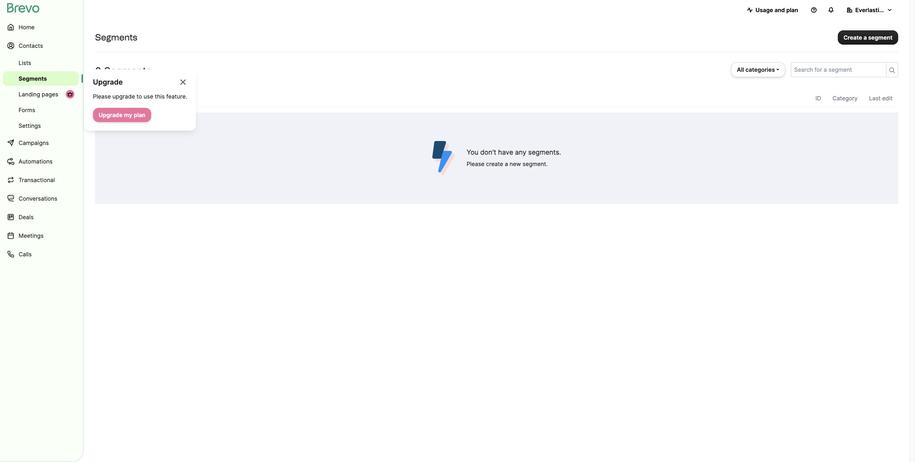 Task type: locate. For each thing, give the bounding box(es) containing it.
1 horizontal spatial plan
[[787, 6, 799, 14]]

upgrade inside button
[[99, 112, 123, 119]]

plan for upgrade my plan
[[134, 112, 146, 119]]

segment
[[869, 34, 893, 41]]

edit
[[883, 95, 893, 102]]

create
[[486, 161, 504, 168]]

0 horizontal spatial plan
[[134, 112, 146, 119]]

1 horizontal spatial please
[[467, 161, 485, 168]]

upgrade down segment
[[99, 112, 123, 119]]

meetings link
[[3, 228, 79, 245]]

plan right my
[[134, 112, 146, 119]]

0 vertical spatial plan
[[787, 6, 799, 14]]

please
[[93, 93, 111, 100], [467, 161, 485, 168]]

segments.
[[529, 148, 562, 157]]

upgrade down 0
[[93, 78, 123, 87]]

create a segment
[[844, 34, 893, 41]]

1 vertical spatial plan
[[134, 112, 146, 119]]

0 horizontal spatial please
[[93, 93, 111, 100]]

please upgrade to use this feature.
[[93, 93, 187, 100]]

please for please create a new segment.
[[467, 161, 485, 168]]

upgrade my plan button
[[93, 108, 151, 122]]

upgrade for upgrade
[[93, 78, 123, 87]]

conversations
[[19, 195, 57, 202]]

1 vertical spatial a
[[505, 161, 508, 168]]

any
[[516, 148, 527, 157]]

please left the upgrade
[[93, 93, 111, 100]]

upgrade
[[93, 78, 123, 87], [99, 112, 123, 119]]

segments up the 0 segments at the top left
[[95, 32, 137, 43]]

a
[[864, 34, 868, 41], [505, 161, 508, 168]]

plan
[[787, 6, 799, 14], [134, 112, 146, 119]]

1 horizontal spatial a
[[864, 34, 868, 41]]

automations link
[[3, 153, 79, 170]]

all
[[738, 66, 745, 73]]

0 horizontal spatial a
[[505, 161, 508, 168]]

campaigns
[[19, 140, 49, 147]]

deals link
[[3, 209, 79, 226]]

calls link
[[3, 246, 79, 263]]

a right create
[[864, 34, 868, 41]]

ethereal
[[888, 6, 911, 14]]

all categories button
[[731, 62, 786, 77]]

segment
[[101, 95, 125, 102]]

conversations link
[[3, 190, 79, 207]]

upgrade
[[112, 93, 135, 100]]

0 vertical spatial a
[[864, 34, 868, 41]]

last
[[870, 95, 881, 102]]

transactional link
[[3, 172, 79, 189]]

deals
[[19, 214, 34, 221]]

plan right and
[[787, 6, 799, 14]]

0 vertical spatial please
[[93, 93, 111, 100]]

segments
[[95, 32, 137, 43], [104, 65, 151, 77], [19, 75, 47, 82]]

meetings
[[19, 233, 44, 240]]

last edit
[[870, 95, 893, 102]]

1 vertical spatial please
[[467, 161, 485, 168]]

to
[[137, 93, 142, 100]]

forms
[[19, 107, 35, 114]]

plan for usage and plan
[[787, 6, 799, 14]]

upgrade for upgrade my plan
[[99, 112, 123, 119]]

please inside upgrade dialog
[[93, 93, 111, 100]]

pages
[[42, 91, 58, 98]]

plan inside button
[[134, 112, 146, 119]]

everlasting ethereal button
[[842, 3, 911, 17]]

segments link
[[3, 72, 79, 86]]

plan inside "button"
[[787, 6, 799, 14]]

my
[[124, 112, 132, 119]]

a inside button
[[864, 34, 868, 41]]

landing pages link
[[3, 87, 79, 102]]

lists
[[19, 59, 31, 67]]

1 vertical spatial upgrade
[[99, 112, 123, 119]]

please down the "you"
[[467, 161, 485, 168]]

a left new
[[505, 161, 508, 168]]

0 vertical spatial upgrade
[[93, 78, 123, 87]]

new
[[510, 161, 521, 168]]



Task type: describe. For each thing, give the bounding box(es) containing it.
search button
[[887, 63, 899, 77]]

you don't have any segments.
[[467, 148, 562, 157]]

create a segment button
[[838, 30, 899, 45]]

calls
[[19, 251, 32, 258]]

landing
[[19, 91, 40, 98]]

left___rvooi image
[[67, 92, 73, 97]]

id
[[816, 95, 822, 102]]

segment.
[[523, 161, 548, 168]]

you
[[467, 148, 479, 157]]

segments up the upgrade
[[104, 65, 151, 77]]

contacts
[[19, 42, 43, 49]]

usage and plan button
[[742, 3, 805, 17]]

categories
[[746, 66, 776, 73]]

please for please upgrade to use this feature.
[[93, 93, 111, 100]]

please create a new segment.
[[467, 161, 548, 168]]

have
[[499, 148, 514, 157]]

usage
[[756, 6, 774, 14]]

use
[[144, 93, 153, 100]]

0 segments
[[95, 65, 151, 77]]

create
[[844, 34, 863, 41]]

forms link
[[3, 103, 79, 117]]

0
[[95, 65, 101, 77]]

automations
[[19, 158, 53, 165]]

this
[[155, 93, 165, 100]]

contacts link
[[3, 37, 79, 54]]

home
[[19, 24, 35, 31]]

landing pages
[[19, 91, 58, 98]]

settings link
[[3, 119, 79, 133]]

don't
[[481, 148, 497, 157]]

category
[[833, 95, 858, 102]]

and
[[775, 6, 786, 14]]

home link
[[3, 19, 79, 36]]

segments up landing on the top of the page
[[19, 75, 47, 82]]

Search for a segment search field
[[792, 63, 884, 77]]

settings
[[19, 122, 41, 130]]

transactional
[[19, 177, 55, 184]]

all categories
[[738, 66, 776, 73]]

lists link
[[3, 56, 79, 70]]

feature.
[[166, 93, 187, 100]]

campaigns link
[[3, 135, 79, 152]]

usage and plan
[[756, 6, 799, 14]]

everlasting
[[856, 6, 887, 14]]

everlasting ethereal
[[856, 6, 911, 14]]

upgrade dialog
[[84, 69, 196, 131]]

upgrade my plan
[[99, 112, 146, 119]]

search image
[[890, 68, 896, 73]]



Task type: vqa. For each thing, say whether or not it's contained in the screenshot.
the rightmost or
no



